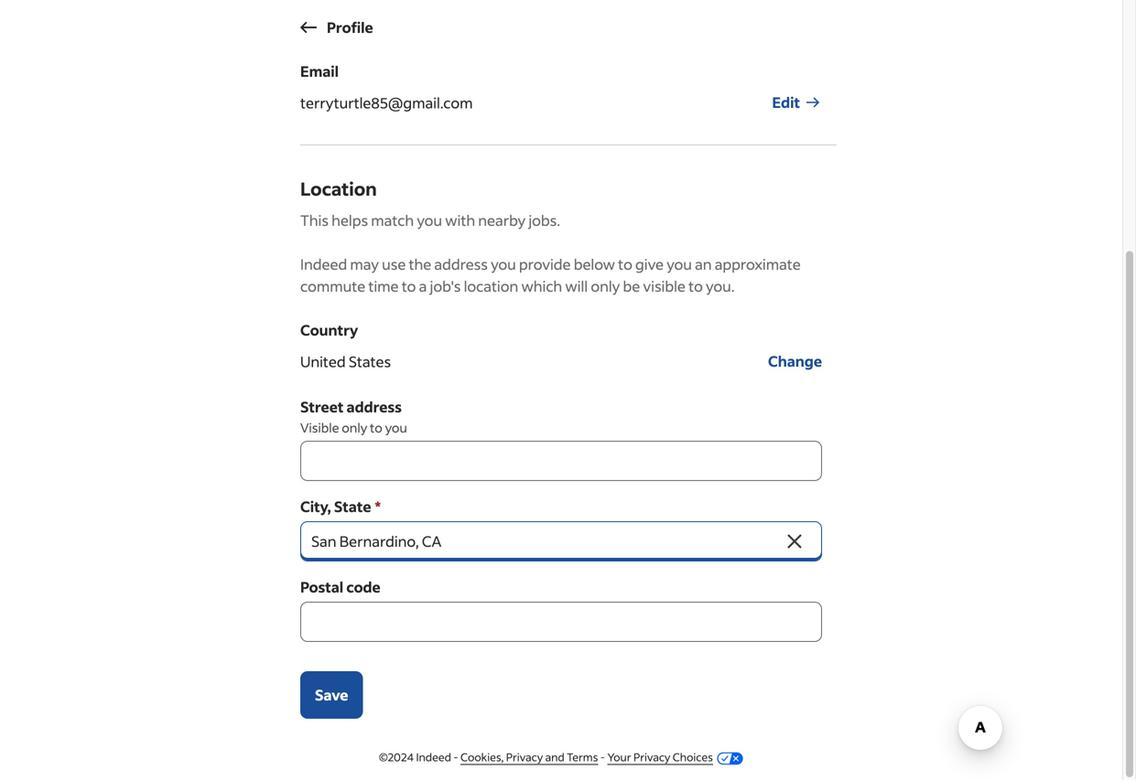 Task type: vqa. For each thing, say whether or not it's contained in the screenshot.
Type phone number telephone field
no



Task type: describe. For each thing, give the bounding box(es) containing it.
address inside indeed may use the address you provide below to give you an approximate commute time to a job's location which will only be visible to you.
[[434, 255, 488, 274]]

street address visible only to you
[[300, 398, 407, 436]]

nearby
[[478, 211, 526, 230]]

approximate
[[715, 255, 801, 274]]

Postal code field
[[300, 602, 822, 643]]

this helps match you with nearby jobs.
[[300, 211, 560, 230]]

you left the an
[[667, 255, 692, 274]]

2 - from the left
[[600, 751, 605, 765]]

job's
[[430, 277, 461, 296]]

1 horizontal spatial indeed
[[416, 751, 451, 765]]

location
[[300, 177, 377, 200]]

state
[[334, 498, 371, 516]]

terryturtle
[[300, 93, 371, 112]]

city, state *
[[300, 498, 381, 516]]

indeed inside indeed may use the address you provide below to give you an approximate commute time to a job's location which will only be visible to you.
[[300, 255, 347, 274]]

save
[[315, 686, 348, 705]]

your privacy choices link
[[607, 751, 713, 766]]

to down the an
[[688, 277, 703, 296]]

you left with
[[417, 211, 442, 230]]

address inside street address visible only to you
[[347, 398, 402, 417]]

edit
[[772, 93, 800, 112]]

may
[[350, 255, 379, 274]]

cookies,
[[460, 751, 504, 765]]

change button
[[768, 341, 822, 382]]

edit link
[[772, 82, 822, 123]]

only inside street address visible only to you
[[342, 420, 367, 436]]

postal code
[[300, 578, 381, 597]]

location
[[464, 277, 518, 296]]

code
[[346, 578, 381, 597]]

provide
[[519, 255, 571, 274]]

an
[[695, 255, 712, 274]]

jobs.
[[529, 211, 560, 230]]

country
[[300, 321, 358, 340]]

will
[[565, 277, 588, 296]]

and
[[545, 751, 565, 765]]

only inside indeed may use the address you provide below to give you an approximate commute time to a job's location which will only be visible to you.
[[591, 277, 620, 296]]

terryturtle 85@gmail.com
[[300, 93, 473, 112]]

indeed may use the address you provide below to give you an approximate commute time to a job's location which will only be visible to you.
[[300, 255, 801, 296]]

your
[[607, 751, 631, 765]]

a
[[419, 277, 427, 296]]

use
[[382, 255, 406, 274]]

change
[[768, 352, 822, 371]]

united states
[[300, 352, 391, 371]]

profile
[[327, 18, 373, 37]]

to left a
[[402, 277, 416, 296]]

the
[[409, 255, 431, 274]]

you up location
[[491, 255, 516, 274]]



Task type: locate. For each thing, give the bounding box(es) containing it.
0 horizontal spatial indeed
[[300, 255, 347, 274]]

1 vertical spatial only
[[342, 420, 367, 436]]

indeed up commute
[[300, 255, 347, 274]]

helps
[[332, 211, 368, 230]]

0 horizontal spatial privacy
[[506, 751, 543, 765]]

you
[[417, 211, 442, 230], [491, 255, 516, 274], [667, 255, 692, 274], [385, 420, 407, 436]]

to right visible
[[370, 420, 382, 436]]

©2024
[[379, 751, 414, 765]]

0 horizontal spatial address
[[347, 398, 402, 417]]

terms
[[567, 751, 598, 765]]

contact information element
[[300, 0, 837, 720]]

save button
[[300, 672, 363, 720]]

privacy right your
[[633, 751, 670, 765]]

visible
[[643, 277, 686, 296]]

indeed right "©2024"
[[416, 751, 451, 765]]

choices
[[673, 751, 713, 765]]

1 - from the left
[[453, 751, 458, 765]]

which
[[521, 277, 562, 296]]

indeed
[[300, 255, 347, 274], [416, 751, 451, 765]]

1 horizontal spatial privacy
[[633, 751, 670, 765]]

2 privacy from the left
[[633, 751, 670, 765]]

profile link
[[289, 7, 385, 48]]

Street address field
[[300, 441, 822, 482]]

- left your
[[600, 751, 605, 765]]

1 vertical spatial indeed
[[416, 751, 451, 765]]

1 horizontal spatial address
[[434, 255, 488, 274]]

0 vertical spatial only
[[591, 277, 620, 296]]

you down the states
[[385, 420, 407, 436]]

this
[[300, 211, 329, 230]]

only right visible
[[342, 420, 367, 436]]

only down below
[[591, 277, 620, 296]]

0 vertical spatial address
[[434, 255, 488, 274]]

match
[[371, 211, 414, 230]]

address up job's
[[434, 255, 488, 274]]

1 horizontal spatial only
[[591, 277, 620, 296]]

email
[[300, 62, 339, 81]]

visible
[[300, 420, 339, 436]]

0 vertical spatial indeed
[[300, 255, 347, 274]]

0 horizontal spatial only
[[342, 420, 367, 436]]

85@gmail.com
[[371, 93, 473, 112]]

united
[[300, 352, 346, 371]]

*
[[375, 498, 381, 516]]

privacy left and
[[506, 751, 543, 765]]

address down the states
[[347, 398, 402, 417]]

to
[[618, 255, 632, 274], [402, 277, 416, 296], [688, 277, 703, 296], [370, 420, 382, 436]]

give
[[635, 255, 664, 274]]

states
[[349, 352, 391, 371]]

1 privacy from the left
[[506, 751, 543, 765]]

to up be
[[618, 255, 632, 274]]

be
[[623, 277, 640, 296]]

None field
[[300, 522, 782, 562]]

only
[[591, 277, 620, 296], [342, 420, 367, 436]]

you inside street address visible only to you
[[385, 420, 407, 436]]

©2024 indeed - cookies, privacy and terms - your privacy choices
[[379, 751, 713, 765]]

commute
[[300, 277, 365, 296]]

privacy
[[506, 751, 543, 765], [633, 751, 670, 765]]

to inside street address visible only to you
[[370, 420, 382, 436]]

address
[[434, 255, 488, 274], [347, 398, 402, 417]]

-
[[453, 751, 458, 765], [600, 751, 605, 765]]

cookies, privacy and terms link
[[460, 751, 598, 766]]

0 horizontal spatial -
[[453, 751, 458, 765]]

street
[[300, 398, 344, 417]]

postal
[[300, 578, 343, 597]]

1 horizontal spatial -
[[600, 751, 605, 765]]

city,
[[300, 498, 331, 516]]

below
[[574, 255, 615, 274]]

you.
[[706, 277, 735, 296]]

with
[[445, 211, 475, 230]]

time
[[368, 277, 399, 296]]

1 vertical spatial address
[[347, 398, 402, 417]]

- left cookies,
[[453, 751, 458, 765]]



